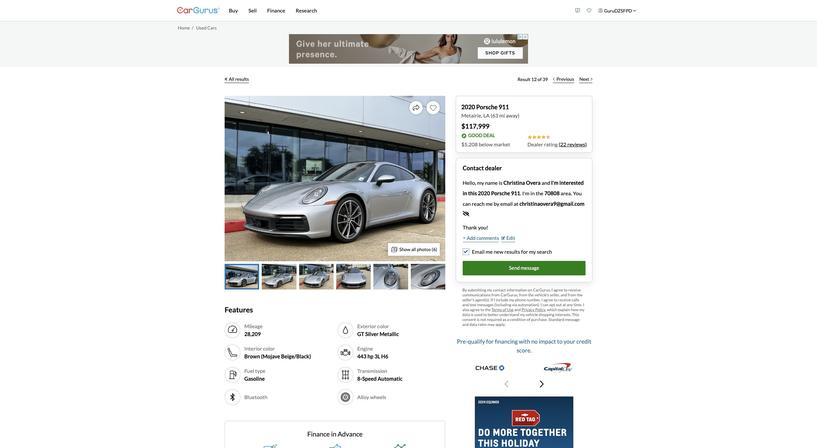 Task type: describe. For each thing, give the bounding box(es) containing it.
my left 'vehicle'
[[520, 312, 525, 317]]

christina
[[504, 180, 525, 186]]

my right how on the bottom of page
[[580, 307, 585, 312]]

agent(s).
[[475, 298, 490, 302]]

credit
[[577, 339, 592, 345]]

fuel
[[244, 368, 254, 374]]

transmission 8-speed automatic
[[357, 368, 403, 382]]

use
[[507, 307, 514, 312]]

the up time.
[[577, 293, 583, 298]]

in inside i'm interested in this
[[463, 190, 467, 197]]

and inside the , which explain how my data is used to better understand my vehicle shopping interests. this consent is not required as a condition of purchase. standard message and data rates may apply.
[[463, 322, 469, 327]]

la
[[484, 112, 490, 118]]

sell
[[249, 7, 257, 13]]

the down overa
[[536, 190, 544, 197]]

show all photos (6)
[[400, 247, 437, 252]]

include
[[496, 298, 509, 302]]

reach
[[472, 201, 485, 207]]

terms
[[492, 307, 502, 312]]

0 vertical spatial of
[[538, 77, 542, 82]]

me inside area. you can reach me by email at
[[486, 201, 493, 207]]

score.
[[517, 347, 532, 354]]

edit image
[[502, 237, 505, 240]]

cars
[[207, 25, 217, 30]]

8-
[[357, 376, 362, 382]]

send
[[509, 265, 520, 271]]

shopping
[[539, 312, 555, 317]]

as
[[503, 317, 507, 322]]

pre-qualify for financing with no impact to your credit score. button
[[456, 335, 593, 394]]

user icon image
[[599, 8, 603, 13]]

vehicle full photo image
[[225, 96, 446, 261]]

view vehicle photo 5 image
[[374, 264, 408, 290]]

2020 porsche 911 . i'm in the 70808
[[478, 190, 560, 197]]

home
[[178, 25, 190, 30]]

privacy
[[522, 307, 535, 312]]

interior color image
[[227, 348, 238, 358]]

$5,208
[[462, 141, 478, 147]]

0 horizontal spatial agree
[[470, 307, 480, 312]]

can inside area. you can reach me by email at
[[463, 201, 471, 207]]

1 horizontal spatial cargurus,
[[533, 288, 551, 293]]

at inside area. you can reach me by email at
[[514, 201, 519, 207]]

i'm inside i'm interested in this
[[551, 180, 559, 186]]

hello, my name is christina overa and
[[463, 180, 551, 186]]

result
[[518, 77, 531, 82]]

interior color brown (mojave beige/black)
[[244, 346, 311, 360]]

0 horizontal spatial results
[[235, 76, 249, 82]]

message inside 'button'
[[521, 265, 539, 271]]

and right use
[[515, 307, 521, 312]]

used
[[196, 25, 207, 30]]

area.
[[561, 190, 572, 197]]

send message button
[[463, 261, 586, 276]]

automatic
[[378, 376, 403, 382]]

chevron right image
[[540, 381, 544, 388]]

to inside the , which explain how my data is used to better understand my vehicle shopping interests. this consent is not required as a condition of purchase. standard message and data rates may apply.
[[483, 312, 487, 317]]

2 me from the top
[[486, 249, 493, 255]]

to right seller,
[[564, 288, 568, 293]]

view vehicle photo 2 image
[[262, 264, 297, 290]]

edit
[[507, 235, 515, 241]]

3l
[[375, 354, 380, 360]]

(63
[[491, 112, 499, 118]]

advance
[[338, 431, 363, 438]]

the up automation).
[[528, 293, 534, 298]]

contact dealer
[[463, 164, 502, 172]]

1 vertical spatial results
[[505, 249, 520, 255]]

2 from from the left
[[519, 293, 528, 298]]

12
[[532, 77, 537, 82]]

gurudzsfpd menu
[[572, 1, 640, 20]]

beige/black)
[[281, 354, 311, 360]]

bluetooth image
[[227, 392, 238, 403]]

standard
[[549, 317, 565, 322]]

chevron left image
[[505, 381, 509, 388]]

1 vertical spatial advertisement region
[[475, 397, 574, 449]]

wheels
[[370, 394, 386, 401]]

previous link
[[551, 72, 577, 87]]

pre-qualify for financing with no impact to your credit score.
[[457, 339, 592, 354]]

0 vertical spatial for
[[521, 249, 528, 255]]

fuel type image
[[227, 370, 238, 381]]

1 horizontal spatial is
[[477, 317, 480, 322]]

by
[[494, 201, 500, 207]]

explain
[[558, 307, 571, 312]]

2020 for 2020 porsche 911 metairie, la (63 mi away)
[[462, 103, 475, 111]]

2 horizontal spatial is
[[499, 180, 503, 186]]

research button
[[291, 0, 322, 21]]

a
[[507, 317, 509, 322]]

cargurus logo homepage link link
[[177, 1, 220, 20]]

view vehicle photo 1 image
[[225, 264, 259, 290]]

this
[[572, 312, 580, 317]]

70808
[[545, 190, 560, 197]]

seller's
[[463, 298, 475, 302]]

which
[[547, 307, 558, 312]]

brown
[[244, 354, 260, 360]]

exterior
[[357, 323, 376, 330]]

you
[[573, 190, 582, 197]]

number,
[[527, 298, 541, 302]]

1 vertical spatial data
[[470, 322, 477, 327]]

metairie,
[[462, 112, 483, 118]]

your
[[564, 339, 576, 345]]

finance in advance
[[307, 431, 363, 438]]

view vehicle photo 3 image
[[299, 264, 334, 290]]

$5,208 below market
[[462, 141, 510, 147]]

alloy wheels image
[[340, 392, 351, 403]]

mileage
[[244, 323, 263, 330]]

engine
[[357, 346, 373, 352]]

text
[[470, 302, 477, 307]]

(22 reviews) button
[[559, 140, 587, 148]]

and up 70808
[[542, 180, 550, 186]]

1 from from the left
[[492, 293, 500, 298]]

of inside the , which explain how my data is used to better understand my vehicle shopping interests. this consent is not required as a condition of purchase. standard message and data rates may apply.
[[527, 317, 531, 322]]

share image
[[413, 104, 420, 111]]

hello,
[[463, 180, 476, 186]]

privacy policy link
[[522, 307, 546, 312]]

next link
[[577, 72, 595, 87]]

28,209
[[244, 331, 261, 338]]

mileage image
[[227, 325, 238, 336]]

by
[[463, 288, 467, 293]]

home / used cars
[[178, 25, 217, 30]]

0 vertical spatial receive
[[569, 288, 581, 293]]

engine 443 hp 3l h6
[[357, 346, 388, 360]]

to up which
[[554, 298, 558, 302]]

2020 for 2020 porsche 911 . i'm in the 70808
[[478, 190, 490, 197]]

buy button
[[224, 0, 243, 21]]

all
[[412, 247, 416, 252]]

2020 porsche 911 metairie, la (63 mi away)
[[462, 103, 520, 118]]

out
[[556, 302, 562, 307]]

consent
[[463, 317, 476, 322]]

i right time.
[[583, 302, 585, 307]]

i right number,
[[542, 298, 543, 302]]

hp
[[368, 354, 374, 360]]

time.
[[574, 302, 583, 307]]

thank
[[463, 224, 477, 231]]

i right vehicle's
[[552, 288, 553, 293]]

chevron down image
[[634, 9, 637, 12]]

features
[[225, 306, 253, 315]]

0 vertical spatial data
[[463, 312, 470, 317]]

color for interior color
[[263, 346, 275, 352]]

with
[[519, 339, 530, 345]]

email me new results for my search
[[472, 249, 552, 255]]

mi
[[500, 112, 505, 118]]

chevron right image
[[591, 77, 593, 81]]

thank you!
[[463, 224, 489, 231]]

result 12 of 39
[[518, 77, 548, 82]]



Task type: vqa. For each thing, say whether or not it's contained in the screenshot.
Can I get pre-qualified with poor credit? button
no



Task type: locate. For each thing, give the bounding box(es) containing it.
in left this
[[463, 190, 467, 197]]

how
[[571, 307, 579, 312]]

from up 'any' on the right of the page
[[568, 293, 576, 298]]

add comments button
[[463, 234, 500, 243]]

results right all
[[235, 76, 249, 82]]

me left by
[[486, 201, 493, 207]]

can up eye slash 'image'
[[463, 201, 471, 207]]

gurudzsfpd
[[605, 8, 632, 13]]

0 vertical spatial results
[[235, 76, 249, 82]]

0 horizontal spatial finance
[[267, 7, 285, 13]]

0 vertical spatial porsche
[[477, 103, 498, 111]]

0 horizontal spatial from
[[492, 293, 500, 298]]

also
[[463, 307, 470, 312]]

0 vertical spatial 2020
[[462, 103, 475, 111]]

exterior color gt silver metallic
[[357, 323, 399, 338]]

color inside interior color brown (mojave beige/black)
[[263, 346, 275, 352]]

and
[[542, 180, 550, 186], [561, 293, 567, 298], [463, 302, 469, 307], [515, 307, 521, 312], [463, 322, 469, 327]]

at right out
[[563, 302, 566, 307]]

for up send message
[[521, 249, 528, 255]]

1 horizontal spatial 2020
[[478, 190, 490, 197]]

at right email
[[514, 201, 519, 207]]

porsche up la
[[477, 103, 498, 111]]

porsche up by
[[491, 190, 510, 197]]

research
[[296, 7, 317, 13]]

1 horizontal spatial agree
[[544, 298, 553, 302]]

sell button
[[243, 0, 262, 21]]

1 vertical spatial can
[[543, 302, 549, 307]]

1 vertical spatial of
[[503, 307, 507, 312]]

contact
[[463, 164, 484, 172]]

0 horizontal spatial message
[[521, 265, 539, 271]]

in down overa
[[531, 190, 535, 197]]

0 horizontal spatial for
[[486, 339, 494, 345]]

h6
[[381, 354, 388, 360]]

show
[[400, 247, 411, 252]]

fuel type gasoline
[[244, 368, 266, 382]]

0 horizontal spatial 2020
[[462, 103, 475, 111]]

engine image
[[340, 348, 351, 358]]

(mojave
[[261, 354, 280, 360]]

all results
[[229, 76, 249, 82]]

1 vertical spatial i'm
[[523, 190, 530, 197]]

color up metallic
[[377, 323, 389, 330]]

0 vertical spatial 911
[[499, 103, 509, 111]]

1 vertical spatial me
[[486, 249, 493, 255]]

911 up mi
[[499, 103, 509, 111]]

1 vertical spatial receive
[[559, 298, 571, 302]]

can left opt
[[543, 302, 549, 307]]

saved cars image
[[587, 8, 592, 13]]

and left "text"
[[463, 302, 469, 307]]

for right 'qualify'
[[486, 339, 494, 345]]

speed
[[362, 376, 377, 382]]

gurudzsfpd menu item
[[595, 1, 640, 20]]

of left 39
[[538, 77, 542, 82]]

the left terms in the bottom of the page
[[485, 307, 491, 312]]

2 horizontal spatial in
[[531, 190, 535, 197]]

1 vertical spatial 911
[[511, 190, 520, 197]]

receive up the explain
[[559, 298, 571, 302]]

(6)
[[432, 247, 437, 252]]

is
[[499, 180, 503, 186], [471, 312, 474, 317], [477, 317, 480, 322]]

exterior color image
[[340, 325, 351, 336]]

finance inside popup button
[[267, 7, 285, 13]]

1 vertical spatial agree
[[544, 298, 553, 302]]

i
[[552, 288, 553, 293], [494, 298, 495, 302], [542, 298, 543, 302], [541, 302, 542, 307], [583, 302, 585, 307]]

next
[[580, 76, 589, 82]]

me
[[486, 201, 493, 207], [486, 249, 493, 255]]

tab list
[[225, 264, 446, 290]]

i right if
[[494, 298, 495, 302]]

good deal
[[469, 133, 495, 138]]

transmission
[[357, 368, 387, 374]]

0 horizontal spatial 911
[[499, 103, 509, 111]]

comments
[[477, 235, 499, 241]]

my left search
[[529, 249, 536, 255]]

email
[[501, 201, 513, 207]]

vehicle's
[[535, 293, 549, 298]]

any
[[567, 302, 573, 307]]

gt
[[357, 331, 364, 338]]

finance for finance
[[267, 7, 285, 13]]

2 horizontal spatial of
[[538, 77, 542, 82]]

data left rates
[[470, 322, 477, 327]]

plus image
[[463, 237, 466, 240]]

1 vertical spatial 2020
[[478, 190, 490, 197]]

from left on
[[519, 293, 528, 298]]

0 horizontal spatial in
[[331, 431, 337, 438]]

view vehicle photo 4 image
[[336, 264, 371, 290]]

seller,
[[550, 293, 560, 298]]

of down 'privacy'
[[527, 317, 531, 322]]

1 horizontal spatial message
[[565, 317, 580, 322]]

1 horizontal spatial can
[[543, 302, 549, 307]]

2020 up metairie,
[[462, 103, 475, 111]]

0 horizontal spatial color
[[263, 346, 275, 352]]

is right name
[[499, 180, 503, 186]]

terms of use and privacy policy
[[492, 307, 546, 312]]

information
[[507, 288, 527, 293]]

to down agent(s).
[[481, 307, 484, 312]]

porsche for 2020 porsche 911 metairie, la (63 mi away)
[[477, 103, 498, 111]]

1 horizontal spatial from
[[519, 293, 528, 298]]

1 vertical spatial finance
[[307, 431, 330, 438]]

agree up ,
[[544, 298, 553, 302]]

search
[[537, 249, 552, 255]]

cargurus, right on
[[533, 288, 551, 293]]

data down "text"
[[463, 312, 470, 317]]

of left use
[[503, 307, 507, 312]]

rates
[[478, 322, 487, 327]]

0 vertical spatial finance
[[267, 7, 285, 13]]

may
[[488, 322, 495, 327]]

(22
[[559, 141, 567, 147]]

2 horizontal spatial from
[[568, 293, 576, 298]]

transmission image
[[340, 370, 351, 381]]

1 horizontal spatial in
[[463, 190, 467, 197]]

and down also
[[463, 322, 469, 327]]

2 vertical spatial of
[[527, 317, 531, 322]]

menu bar
[[220, 0, 572, 21]]

photos
[[417, 247, 431, 252]]

message right send
[[521, 265, 539, 271]]

1 vertical spatial for
[[486, 339, 494, 345]]

1 horizontal spatial color
[[377, 323, 389, 330]]

advertisement region
[[289, 34, 528, 64], [475, 397, 574, 449]]

0 horizontal spatial i'm
[[523, 190, 530, 197]]

my left phone
[[509, 298, 515, 302]]

2 horizontal spatial agree
[[554, 288, 563, 293]]

in left "advance"
[[331, 431, 337, 438]]

agree up out
[[554, 288, 563, 293]]

email
[[472, 249, 485, 255]]

1 horizontal spatial for
[[521, 249, 528, 255]]

agree right also
[[470, 307, 480, 312]]

0 vertical spatial color
[[377, 323, 389, 330]]

2 vertical spatial agree
[[470, 307, 480, 312]]

911 for 2020 porsche 911 . i'm in the 70808
[[511, 190, 520, 197]]

receive up calls
[[569, 288, 581, 293]]

not
[[481, 317, 486, 322]]

message down how on the bottom of page
[[565, 317, 580, 322]]

for
[[521, 249, 528, 255], [486, 339, 494, 345]]

2020 right this
[[478, 190, 490, 197]]

via
[[512, 302, 517, 307]]

my left the "contact"
[[487, 288, 492, 293]]

color up (mojave
[[263, 346, 275, 352]]

pre-
[[457, 339, 468, 345]]

i'm up 70808
[[551, 180, 559, 186]]

add a car review image
[[576, 8, 580, 13]]

on
[[528, 288, 533, 293]]

1 horizontal spatial 911
[[511, 190, 520, 197]]

finance right sell
[[267, 7, 285, 13]]

911 down the christina at the right
[[511, 190, 520, 197]]

1 vertical spatial porsche
[[491, 190, 510, 197]]

0 vertical spatial message
[[521, 265, 539, 271]]

can inside by submitting my contact information on cargurus, i agree to receive communications from cargurus, from the vehicle's seller, and from the seller's agent(s). if i include my phone number, i agree to receive calls and text messages (including via automation). i can opt out at any time. i also agree to the
[[543, 302, 549, 307]]

dealer
[[485, 164, 502, 172]]

is left used
[[471, 312, 474, 317]]

to
[[564, 288, 568, 293], [554, 298, 558, 302], [481, 307, 484, 312], [483, 312, 487, 317], [557, 339, 563, 345]]

0 horizontal spatial is
[[471, 312, 474, 317]]

0 horizontal spatial cargurus,
[[501, 293, 519, 298]]

color for exterior color
[[377, 323, 389, 330]]

my
[[477, 180, 484, 186], [529, 249, 536, 255], [487, 288, 492, 293], [509, 298, 515, 302], [580, 307, 585, 312], [520, 312, 525, 317]]

, which explain how my data is used to better understand my vehicle shopping interests. this consent is not required as a condition of purchase. standard message and data rates may apply.
[[463, 307, 585, 327]]

1 vertical spatial at
[[563, 302, 566, 307]]

to inside the pre-qualify for financing with no impact to your credit score.
[[557, 339, 563, 345]]

0 vertical spatial advertisement region
[[289, 34, 528, 64]]

i'm right . on the top of the page
[[523, 190, 530, 197]]

0 vertical spatial can
[[463, 201, 471, 207]]

submitting
[[468, 288, 486, 293]]

porsche inside '2020 porsche 911 metairie, la (63 mi away)'
[[477, 103, 498, 111]]

0 vertical spatial me
[[486, 201, 493, 207]]

i left ,
[[541, 302, 542, 307]]

0 vertical spatial at
[[514, 201, 519, 207]]

0 horizontal spatial of
[[503, 307, 507, 312]]

911
[[499, 103, 509, 111], [511, 190, 520, 197]]

/
[[192, 25, 194, 30]]

in
[[463, 190, 467, 197], [531, 190, 535, 197], [331, 431, 337, 438]]

1 vertical spatial message
[[565, 317, 580, 322]]

chevron double left image
[[225, 77, 228, 81]]

to right used
[[483, 312, 487, 317]]

apply.
[[496, 322, 506, 327]]

2020 inside '2020 porsche 911 metairie, la (63 mi away)'
[[462, 103, 475, 111]]

eye slash image
[[463, 211, 470, 217]]

0 vertical spatial i'm
[[551, 180, 559, 186]]

1 horizontal spatial i'm
[[551, 180, 559, 186]]

mileage 28,209
[[244, 323, 263, 338]]

porsche for 2020 porsche 911 . i'm in the 70808
[[491, 190, 510, 197]]

message inside the , which explain how my data is used to better understand my vehicle shopping interests. this consent is not required as a condition of purchase. standard message and data rates may apply.
[[565, 317, 580, 322]]

1 horizontal spatial finance
[[307, 431, 330, 438]]

all
[[229, 76, 234, 82]]

alloy
[[357, 394, 369, 401]]

christinaovera9@gmail.com
[[520, 201, 585, 207]]

impact
[[539, 339, 556, 345]]

911 for 2020 porsche 911 metairie, la (63 mi away)
[[499, 103, 509, 111]]

no
[[532, 339, 538, 345]]

and right seller,
[[561, 293, 567, 298]]

0 horizontal spatial can
[[463, 201, 471, 207]]

0 horizontal spatial at
[[514, 201, 519, 207]]

i'm interested in this
[[463, 180, 584, 197]]

finance for finance in advance
[[307, 431, 330, 438]]

by submitting my contact information on cargurus, i agree to receive communications from cargurus, from the vehicle's seller, and from the seller's agent(s). if i include my phone number, i agree to receive calls and text messages (including via automation). i can opt out at any time. i also agree to the
[[463, 288, 585, 312]]

i'm
[[551, 180, 559, 186], [523, 190, 530, 197]]

color inside exterior color gt silver metallic
[[377, 323, 389, 330]]

1 me from the top
[[486, 201, 493, 207]]

3 from from the left
[[568, 293, 576, 298]]

from up (including
[[492, 293, 500, 298]]

cargurus, up via
[[501, 293, 519, 298]]

my left name
[[477, 180, 484, 186]]

chevron left image
[[553, 77, 555, 81]]

911 inside '2020 porsche 911 metairie, la (63 mi away)'
[[499, 103, 509, 111]]

view vehicle photo 6 image
[[411, 264, 446, 290]]

1 horizontal spatial of
[[527, 317, 531, 322]]

$117,999
[[462, 122, 490, 130]]

,
[[546, 307, 547, 312]]

is left not
[[477, 317, 480, 322]]

me left new
[[486, 249, 493, 255]]

1 horizontal spatial results
[[505, 249, 520, 255]]

edit button
[[501, 234, 516, 243]]

qualify
[[468, 339, 485, 345]]

results down edit
[[505, 249, 520, 255]]

menu bar containing buy
[[220, 0, 572, 21]]

cargurus logo homepage link image
[[177, 1, 220, 20]]

used
[[475, 312, 483, 317]]

for inside the pre-qualify for financing with no impact to your credit score.
[[486, 339, 494, 345]]

good
[[469, 133, 483, 138]]

interior
[[244, 346, 262, 352]]

at inside by submitting my contact information on cargurus, i agree to receive communications from cargurus, from the vehicle's seller, and from the seller's agent(s). if i include my phone number, i agree to receive calls and text messages (including via automation). i can opt out at any time. i also agree to the
[[563, 302, 566, 307]]

to left your
[[557, 339, 563, 345]]

finance left "advance"
[[307, 431, 330, 438]]

(including
[[495, 302, 512, 307]]

0 vertical spatial agree
[[554, 288, 563, 293]]

1 horizontal spatial at
[[563, 302, 566, 307]]

name
[[485, 180, 498, 186]]

1 vertical spatial color
[[263, 346, 275, 352]]

39
[[543, 77, 548, 82]]

communications
[[463, 293, 491, 298]]

interests.
[[555, 312, 572, 317]]



